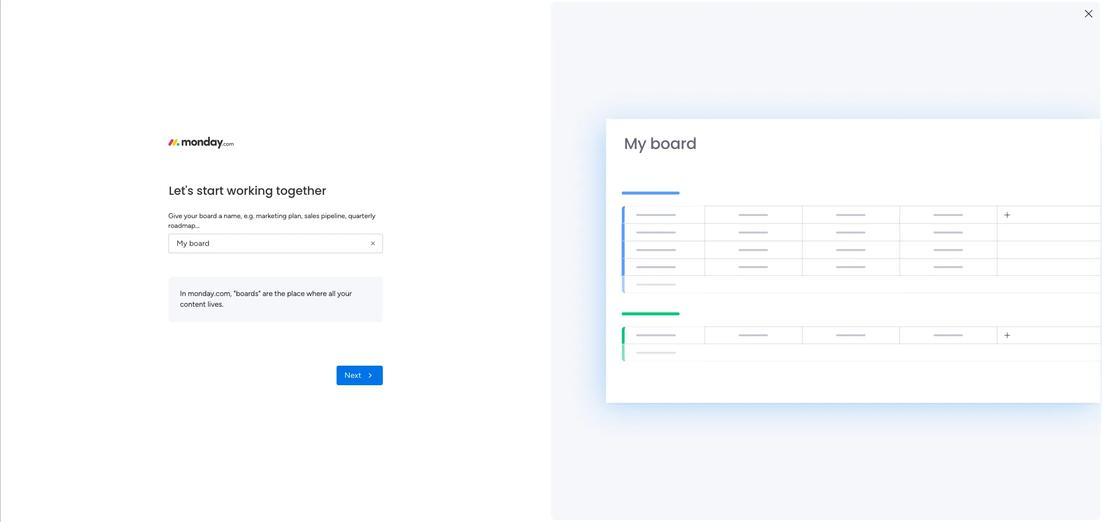 Task type: vqa. For each thing, say whether or not it's contained in the screenshot.
pipeline,
yes



Task type: locate. For each thing, give the bounding box(es) containing it.
your up roadmap...
[[184, 212, 198, 220]]

work
[[204, 194, 219, 203]]

let's start working together
[[169, 183, 326, 199]]

feed
[[225, 233, 244, 243]]

my board
[[624, 132, 697, 154]]

plan,
[[288, 212, 303, 220]]

project management
[[206, 178, 281, 188]]

>
[[263, 194, 267, 203]]

circle o image inside "enable desktop notifications" link
[[932, 116, 938, 124]]

open update feed (inbox) image
[[180, 232, 192, 244]]

0
[[282, 233, 286, 242]]

in
[[996, 287, 1003, 296]]

1 vertical spatial templates
[[987, 320, 1021, 329]]

circle o image down check circle 'image'
[[932, 104, 938, 111]]

working
[[227, 183, 273, 199]]

0 horizontal spatial board
[[199, 212, 217, 220]]

2 circle o image from the top
[[932, 116, 938, 124]]

your
[[184, 212, 198, 220], [945, 287, 961, 296], [337, 289, 352, 298]]

your for boost
[[945, 287, 961, 296]]

your up made at the right
[[945, 287, 961, 296]]

help image
[[1041, 7, 1050, 17]]

2 horizontal spatial your
[[945, 287, 961, 296]]

in monday.com, "boards" are the place where all your content lives.
[[180, 289, 352, 309]]

0 horizontal spatial main
[[226, 295, 245, 306]]

management
[[234, 178, 281, 188]]

1 horizontal spatial board
[[650, 132, 697, 154]]

update
[[194, 233, 223, 243]]

main
[[269, 194, 283, 203], [226, 295, 245, 306]]

circle o image left 'enable'
[[932, 116, 938, 124]]

1 vertical spatial board
[[199, 212, 217, 220]]

Give your board a name, e.g. marketing plan, sales pipeline, quarterly roadmap... text field
[[168, 234, 383, 253]]

getting started element
[[917, 370, 1063, 409]]

project
[[206, 178, 232, 188]]

work management > main workspace
[[204, 194, 318, 203]]

board
[[650, 132, 697, 154], [199, 212, 217, 220]]

name,
[[224, 212, 242, 220]]

your inside the "boost your workflow in minutes with ready-made templates"
[[945, 287, 961, 296]]

0 horizontal spatial your
[[184, 212, 198, 220]]

management
[[221, 194, 261, 203]]

give
[[168, 212, 182, 220]]

boost
[[923, 287, 943, 296]]

1 circle o image from the top
[[932, 104, 938, 111]]

in
[[180, 289, 186, 298]]

add to favorites image
[[305, 178, 315, 188]]

main right "lives."
[[226, 295, 245, 306]]

templates right explore
[[987, 320, 1021, 329]]

circle o image
[[932, 104, 938, 111], [932, 116, 938, 124]]

enable desktop notifications link
[[932, 114, 1063, 125]]

minutes
[[1005, 287, 1033, 296]]

jacob simon image
[[1075, 4, 1090, 19]]

0 vertical spatial circle o image
[[932, 104, 938, 111]]

explore templates button
[[923, 315, 1057, 334]]

templates
[[967, 298, 1002, 307], [987, 320, 1021, 329]]

apps image
[[995, 7, 1005, 17]]

logo image
[[168, 137, 234, 149]]

your right all
[[337, 289, 352, 298]]

main workspace
[[226, 295, 290, 306]]

search everything image
[[1019, 7, 1029, 17]]

marketing
[[256, 212, 287, 220]]

1 vertical spatial workspace
[[247, 295, 290, 306]]

workspace
[[285, 194, 318, 203], [247, 295, 290, 306]]

your inside give your board a name, e.g. marketing plan, sales pipeline, quarterly roadmap...
[[184, 212, 198, 220]]

circle o image inside upload your photo link
[[932, 104, 938, 111]]

together
[[276, 183, 326, 199]]

enable
[[941, 115, 963, 124]]

0 vertical spatial main
[[269, 194, 283, 203]]

templates inside explore templates button
[[987, 320, 1021, 329]]

pipeline,
[[321, 212, 347, 220]]

main right >
[[269, 194, 283, 203]]

board left a at the left top of page
[[199, 212, 217, 220]]

your inside the in monday.com, "boards" are the place where all your content lives.
[[337, 289, 352, 298]]

1 horizontal spatial your
[[337, 289, 352, 298]]

the
[[274, 289, 285, 298]]

0 vertical spatial templates
[[967, 298, 1002, 307]]

m
[[203, 299, 213, 313]]

templates down workflow
[[967, 298, 1002, 307]]

made
[[946, 298, 965, 307]]

all
[[329, 289, 336, 298]]

board right my
[[650, 132, 697, 154]]

help center element
[[917, 416, 1063, 455]]

boost your workflow in minutes with ready-made templates
[[923, 287, 1050, 307]]

account
[[963, 91, 991, 99]]

1 vertical spatial circle o image
[[932, 116, 938, 124]]



Task type: describe. For each thing, give the bounding box(es) containing it.
component image
[[192, 193, 201, 202]]

circle o image for upload
[[932, 104, 938, 111]]

next
[[344, 371, 361, 380]]

setup account link
[[932, 90, 1063, 101]]

upload your photo link
[[932, 102, 1063, 113]]

upload
[[941, 103, 965, 112]]

my
[[624, 132, 646, 154]]

e.g.
[[244, 212, 254, 220]]

setup
[[941, 91, 961, 99]]

upload your photo
[[941, 103, 1003, 112]]

lives.
[[208, 300, 224, 309]]

templates image image
[[926, 210, 1054, 278]]

setup account
[[941, 91, 991, 99]]

help center
[[955, 426, 992, 435]]

workspace image
[[196, 294, 219, 318]]

0 vertical spatial workspace
[[285, 194, 318, 203]]

circle o image for enable
[[932, 116, 938, 124]]

update feed (inbox)
[[194, 233, 275, 243]]

notifications
[[994, 115, 1037, 124]]

your
[[966, 103, 981, 112]]

where
[[307, 289, 327, 298]]

photo
[[983, 103, 1003, 112]]

help
[[955, 426, 970, 435]]

public board image
[[192, 178, 203, 189]]

roadmap...
[[168, 222, 200, 230]]

notifications image
[[931, 7, 941, 17]]

explore
[[959, 320, 985, 329]]

with
[[1034, 287, 1050, 296]]

give your board a name, e.g. marketing plan, sales pipeline, quarterly roadmap...
[[168, 212, 376, 230]]

content
[[180, 300, 206, 309]]

your for give
[[184, 212, 198, 220]]

place
[[287, 289, 305, 298]]

workflow
[[962, 287, 995, 296]]

inbox image
[[952, 7, 962, 17]]

ready-
[[923, 298, 946, 307]]

explore templates
[[959, 320, 1021, 329]]

quarterly
[[348, 212, 376, 220]]

monday.com,
[[188, 289, 232, 298]]

check circle image
[[932, 92, 938, 99]]

are
[[262, 289, 273, 298]]

invite members image
[[974, 7, 984, 17]]

let's
[[169, 183, 194, 199]]

board inside give your board a name, e.g. marketing plan, sales pipeline, quarterly roadmap...
[[199, 212, 217, 220]]

center
[[972, 426, 992, 435]]

a
[[219, 212, 222, 220]]

"boards"
[[234, 289, 261, 298]]

start
[[197, 183, 224, 199]]

desktop
[[965, 115, 992, 124]]

0 vertical spatial board
[[650, 132, 697, 154]]

templates inside the "boost your workflow in minutes with ready-made templates"
[[967, 298, 1002, 307]]

1 vertical spatial main
[[226, 295, 245, 306]]

1 horizontal spatial main
[[269, 194, 283, 203]]

next button
[[337, 366, 383, 386]]

sales
[[304, 212, 319, 220]]

enable desktop notifications
[[941, 115, 1037, 124]]

(inbox)
[[246, 233, 275, 243]]



